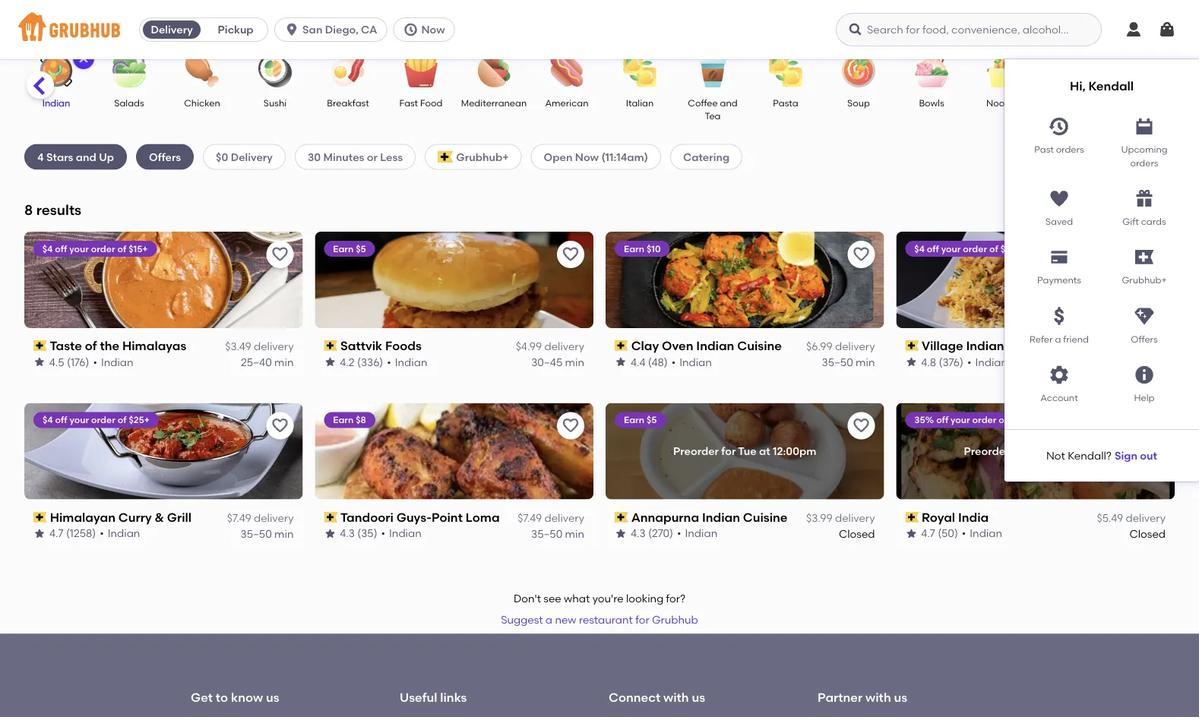 Task type: vqa. For each thing, say whether or not it's contained in the screenshot.
(Ascending)
no



Task type: locate. For each thing, give the bounding box(es) containing it.
save this restaurant button for annapurna indian cuisine
[[848, 413, 876, 440]]

1 12:00pm from the left
[[773, 445, 817, 458]]

2 horizontal spatial 35–50 min
[[822, 356, 876, 369]]

3 us from the left
[[895, 690, 908, 705]]

0 vertical spatial kendall
[[1089, 79, 1135, 94]]

preorder for indian
[[674, 445, 719, 458]]

1 30–45 min from the left
[[532, 356, 585, 369]]

save this restaurant button for village indian cuisine
[[1139, 241, 1166, 268]]

1 vertical spatial kendall
[[1068, 450, 1107, 463]]

for up annapurna indian cuisine
[[722, 445, 736, 458]]

1 horizontal spatial grubhub+
[[1123, 275, 1168, 286]]

a inside button
[[1056, 334, 1062, 345]]

1 horizontal spatial save this restaurant image
[[853, 417, 871, 435]]

himalayan curry & grill logo image
[[24, 404, 303, 500]]

indian image
[[30, 54, 83, 87]]

closed down $3.99 delivery
[[839, 528, 876, 540]]

1 horizontal spatial delivery
[[231, 150, 273, 163]]

past
[[1035, 144, 1054, 155]]

1 vertical spatial now
[[575, 150, 599, 163]]

1 vertical spatial earn $5
[[624, 415, 657, 426]]

subscription pass image left taste
[[33, 341, 47, 351]]

0 horizontal spatial $4 off your order of $15+
[[43, 243, 148, 254]]

$6.99 for village indian cuisine
[[1098, 340, 1124, 353]]

kendall right not
[[1068, 450, 1107, 463]]

star icon image left 4.4
[[615, 356, 627, 368]]

• indian down india
[[963, 528, 1003, 540]]

1 horizontal spatial 12:00pm
[[1064, 445, 1108, 458]]

for inside button
[[636, 614, 650, 627]]

$6.99 delivery for village indian cuisine
[[1098, 340, 1166, 353]]

1 vertical spatial a
[[546, 614, 553, 627]]

2 $15+ from the left
[[1001, 243, 1021, 254]]

0 horizontal spatial 4.7
[[49, 528, 64, 540]]

2 $6.99 delivery from the left
[[1098, 340, 1166, 353]]

1 horizontal spatial for
[[722, 445, 736, 458]]

now inside button
[[422, 23, 445, 36]]

• right the (48)
[[672, 356, 676, 369]]

• indian down annapurna indian cuisine
[[678, 528, 718, 540]]

cuisine left $3.99
[[744, 510, 788, 525]]

$7.49 right grill at the left bottom of page
[[227, 512, 251, 525]]

30–45 min down $4.99 delivery
[[532, 356, 585, 369]]

delivery right $0
[[231, 150, 273, 163]]

$5 for sattvik
[[356, 243, 366, 254]]

35–50 min for clay oven indian cuisine
[[822, 356, 876, 369]]

0 horizontal spatial for
[[636, 614, 650, 627]]

save this restaurant image for himalayan curry & grill
[[271, 417, 289, 435]]

0 vertical spatial earn $5
[[333, 243, 366, 254]]

1 vertical spatial delivery
[[231, 150, 273, 163]]

pasta image
[[760, 54, 813, 87]]

min down $4.99 delivery
[[565, 356, 585, 369]]

30–45
[[532, 356, 563, 369], [1113, 356, 1145, 369]]

a inside button
[[546, 614, 553, 627]]

save this restaurant image
[[562, 245, 580, 264], [853, 417, 871, 435]]

1 30–45 from the left
[[532, 356, 563, 369]]

0 vertical spatial grubhub+
[[456, 150, 509, 163]]

• right (270)
[[678, 528, 682, 540]]

star icon image for annapurna indian cuisine
[[615, 528, 627, 540]]

svg image inside account link
[[1049, 365, 1071, 386]]

earn $5 for sattvik
[[333, 243, 366, 254]]

offers
[[149, 150, 181, 163], [1132, 334, 1159, 345]]

grubhub+ down mediterranean
[[456, 150, 509, 163]]

kendall right 'hi,'
[[1089, 79, 1135, 94]]

tue
[[739, 445, 757, 458], [1029, 445, 1048, 458]]

us right partner
[[895, 690, 908, 705]]

1 vertical spatial save this restaurant image
[[853, 417, 871, 435]]

0 vertical spatial orders
[[1057, 144, 1085, 155]]

&
[[155, 510, 164, 525]]

1 tue from the left
[[739, 445, 757, 458]]

1 horizontal spatial a
[[1056, 334, 1062, 345]]

0 vertical spatial now
[[422, 23, 445, 36]]

star icon image left 4.7 (1258)
[[33, 528, 46, 540]]

0 horizontal spatial us
[[266, 690, 279, 705]]

$15+
[[129, 243, 148, 254], [1001, 243, 1021, 254]]

1 horizontal spatial $4 off your order of $15+
[[915, 243, 1021, 254]]

svg image
[[1159, 21, 1177, 39], [403, 22, 418, 37], [1049, 116, 1071, 137], [1134, 188, 1156, 209], [1049, 306, 1071, 327], [1134, 306, 1156, 327], [1049, 365, 1071, 386], [1134, 365, 1156, 386]]

1 horizontal spatial us
[[692, 690, 706, 705]]

1 horizontal spatial 35–50
[[531, 528, 563, 540]]

save this restaurant image for taste of the himalayas
[[271, 245, 289, 264]]

30–45 min for sattvik foods
[[532, 356, 585, 369]]

himalayan
[[50, 510, 116, 525]]

$25+
[[129, 415, 150, 426]]

italian
[[626, 97, 654, 108]]

preorder up annapurna indian cuisine
[[674, 445, 719, 458]]

grubhub+ inside button
[[1123, 275, 1168, 286]]

for
[[722, 445, 736, 458], [1013, 445, 1027, 458], [636, 614, 650, 627]]

4 stars and up
[[37, 150, 114, 163]]

subscription pass image left tandoori
[[324, 512, 338, 523]]

$4 for taste of the himalayas
[[43, 243, 53, 254]]

orders for past orders
[[1057, 144, 1085, 155]]

delivery for tandoori guys-point loma
[[545, 512, 585, 525]]

indian down himalayan curry & grill on the left
[[108, 528, 140, 540]]

30–45 min for village indian cuisine
[[1113, 356, 1166, 369]]

svg image up soup image
[[849, 22, 864, 37]]

of for &
[[118, 415, 127, 426]]

order for &
[[91, 415, 115, 426]]

• for sattvik
[[387, 356, 392, 369]]

0 horizontal spatial preorder
[[674, 445, 719, 458]]

• indian down the oven
[[672, 356, 712, 369]]

0 horizontal spatial $15+
[[129, 243, 148, 254]]

bowls image
[[906, 54, 959, 87]]

subscription pass image for sattvik foods
[[324, 341, 338, 351]]

$0 delivery
[[216, 150, 273, 163]]

1 horizontal spatial 30–45
[[1113, 356, 1145, 369]]

soup
[[848, 97, 871, 108]]

earn for annapurna indian cuisine
[[624, 415, 645, 426]]

svg image inside refer a friend button
[[1049, 306, 1071, 327]]

subscription pass image
[[615, 341, 629, 351], [906, 341, 919, 351], [324, 512, 338, 523], [906, 512, 919, 523]]

off for taste
[[55, 243, 67, 254]]

• indian for annapurna
[[678, 528, 718, 540]]

upcoming orders link
[[1103, 110, 1188, 170]]

with right partner
[[866, 690, 892, 705]]

2 $6.99 from the left
[[1098, 340, 1124, 353]]

svg image up gift cards
[[1134, 188, 1156, 209]]

1 horizontal spatial orders
[[1131, 157, 1159, 168]]

with right connect at the right of the page
[[664, 690, 689, 705]]

svg image left san on the top left
[[284, 22, 300, 37]]

12:00pm up $3.99
[[773, 445, 817, 458]]

sign out button
[[1115, 442, 1158, 470]]

preorder for tue at 12:00pm up annapurna indian cuisine
[[674, 445, 817, 458]]

orders right past
[[1057, 144, 1085, 155]]

$3.99 delivery
[[807, 512, 876, 525]]

0 horizontal spatial now
[[422, 23, 445, 36]]

1 horizontal spatial with
[[866, 690, 892, 705]]

1 vertical spatial grubhub plus flag logo image
[[1136, 250, 1154, 265]]

noodles image
[[979, 54, 1032, 87]]

salads
[[114, 97, 144, 108]]

$7.49 right loma
[[518, 512, 542, 525]]

• for tandoori
[[382, 528, 386, 540]]

2 us from the left
[[692, 690, 706, 705]]

0 vertical spatial a
[[1056, 334, 1062, 345]]

star icon image left 4.7 (50)
[[906, 528, 918, 540]]

2 with from the left
[[866, 690, 892, 705]]

• indian down himalayan curry & grill on the left
[[100, 528, 140, 540]]

min right 25–40
[[275, 356, 294, 369]]

offers left $0
[[149, 150, 181, 163]]

sign
[[1115, 450, 1138, 463]]

• for himalayan
[[100, 528, 104, 540]]

preorder for india
[[965, 445, 1010, 458]]

less
[[380, 150, 403, 163]]

delivery for clay oven indian cuisine
[[836, 340, 876, 353]]

offers up help button
[[1132, 334, 1159, 345]]

2 closed from the left
[[1130, 528, 1166, 540]]

taste of the himalayas logo image
[[24, 232, 303, 328]]

1 vertical spatial orders
[[1131, 157, 1159, 168]]

2 4.3 from the left
[[631, 528, 646, 540]]

Search for food, convenience, alcohol... search field
[[836, 13, 1103, 46]]

get
[[191, 690, 213, 705]]

indian down foods
[[395, 356, 428, 369]]

off for village
[[928, 243, 940, 254]]

$5
[[356, 243, 366, 254], [647, 415, 657, 426]]

1 horizontal spatial $6.99
[[1098, 340, 1124, 353]]

1 $15+ from the left
[[129, 243, 148, 254]]

0 horizontal spatial 30–45
[[532, 356, 563, 369]]

1 vertical spatial grubhub+
[[1123, 275, 1168, 286]]

1 vertical spatial offers
[[1132, 334, 1159, 345]]

2 at from the left
[[1050, 445, 1062, 458]]

cuisine up account link
[[1008, 339, 1053, 353]]

2 tue from the left
[[1029, 445, 1048, 458]]

star icon image for village indian cuisine
[[906, 356, 918, 368]]

1 horizontal spatial $6.99 delivery
[[1098, 340, 1166, 353]]

1 horizontal spatial 35–50 min
[[531, 528, 585, 540]]

at
[[760, 445, 771, 458], [1050, 445, 1062, 458]]

indian down clay oven indian cuisine
[[680, 356, 712, 369]]

min for taste of the himalayas
[[275, 356, 294, 369]]

2 preorder from the left
[[965, 445, 1010, 458]]

svg image inside help button
[[1134, 365, 1156, 386]]

italian image
[[614, 54, 667, 87]]

grubhub+ up offers link at the right top
[[1123, 275, 1168, 286]]

to
[[216, 690, 228, 705]]

orders inside past orders link
[[1057, 144, 1085, 155]]

svg image inside saved link
[[1049, 188, 1071, 209]]

save this restaurant image left earn $10
[[562, 245, 580, 264]]

subscription pass image
[[33, 341, 47, 351], [324, 341, 338, 351], [33, 512, 47, 523], [615, 512, 629, 523]]

royal
[[922, 510, 956, 525]]

open now (11:14am)
[[544, 150, 649, 163]]

0 vertical spatial save this restaurant image
[[562, 245, 580, 264]]

2 $7.49 from the left
[[518, 512, 542, 525]]

12:00pm for royal india
[[1064, 445, 1108, 458]]

friend
[[1064, 334, 1090, 345]]

0 horizontal spatial orders
[[1057, 144, 1085, 155]]

orders down the upcoming
[[1131, 157, 1159, 168]]

1 $4 off your order of $15+ from the left
[[43, 243, 148, 254]]

1 horizontal spatial tue
[[1029, 445, 1048, 458]]

american
[[546, 97, 589, 108]]

12:00pm left sign
[[1064, 445, 1108, 458]]

1 $7.49 from the left
[[227, 512, 251, 525]]

1 horizontal spatial at
[[1050, 445, 1062, 458]]

svg image up account
[[1049, 365, 1071, 386]]

kendall for hi,
[[1089, 79, 1135, 94]]

4.5 (176)
[[49, 356, 89, 369]]

and up tea
[[720, 97, 738, 108]]

30–45 up the help
[[1113, 356, 1145, 369]]

?
[[1107, 450, 1112, 463]]

closed for royal india
[[1130, 528, 1166, 540]]

• for clay
[[672, 356, 676, 369]]

min left 4.3 (35)
[[275, 528, 294, 540]]

delivery for taste of the himalayas
[[254, 340, 294, 353]]

• indian down the
[[93, 356, 134, 369]]

grubhub plus flag logo image
[[438, 151, 453, 163], [1136, 250, 1154, 265]]

• right (176)
[[93, 356, 97, 369]]

1 $7.49 delivery from the left
[[227, 512, 294, 525]]

1 horizontal spatial offers
[[1132, 334, 1159, 345]]

• for village
[[968, 356, 972, 369]]

svg image down the grubhub+ button
[[1134, 306, 1156, 327]]

• indian down village indian cuisine
[[968, 356, 1009, 369]]

svg image right ca
[[403, 22, 418, 37]]

0 horizontal spatial earn $5
[[333, 243, 366, 254]]

star icon image for himalayan curry & grill
[[33, 528, 46, 540]]

offers link
[[1103, 300, 1188, 346]]

svg image up vegetarian "image"
[[1125, 21, 1144, 39]]

• indian down 'guys-'
[[382, 528, 422, 540]]

a
[[1056, 334, 1062, 345], [546, 614, 553, 627]]

0 horizontal spatial preorder for tue at 12:00pm
[[674, 445, 817, 458]]

0 horizontal spatial 4.3
[[340, 528, 355, 540]]

star icon image left 4.2
[[324, 356, 336, 368]]

1 horizontal spatial now
[[575, 150, 599, 163]]

svg image inside upcoming orders link
[[1134, 116, 1156, 137]]

subscription pass image for taste of the himalayas
[[33, 341, 47, 351]]

4.5
[[49, 356, 65, 369]]

svg image up the upcoming
[[1134, 116, 1156, 137]]

closed for annapurna indian cuisine
[[839, 528, 876, 540]]

1 horizontal spatial closed
[[1130, 528, 1166, 540]]

1 preorder for tue at 12:00pm from the left
[[674, 445, 817, 458]]

0 horizontal spatial offers
[[149, 150, 181, 163]]

1 horizontal spatial 4.3
[[631, 528, 646, 540]]

orders inside "upcoming orders"
[[1131, 157, 1159, 168]]

delivery inside button
[[151, 23, 193, 36]]

0 horizontal spatial $6.99 delivery
[[807, 340, 876, 353]]

past orders link
[[1017, 110, 1103, 170]]

2 30–45 from the left
[[1113, 356, 1145, 369]]

0 horizontal spatial closed
[[839, 528, 876, 540]]

san
[[303, 23, 323, 36]]

min up what
[[565, 528, 585, 540]]

off for himalayan
[[55, 415, 67, 426]]

0 horizontal spatial save this restaurant image
[[562, 245, 580, 264]]

1 4.7 from the left
[[49, 528, 64, 540]]

$6.99 delivery for clay oven indian cuisine
[[807, 340, 876, 353]]

30–45 min up the help
[[1113, 356, 1166, 369]]

0 vertical spatial and
[[720, 97, 738, 108]]

svg image up saved
[[1049, 188, 1071, 209]]

2 preorder for tue at 12:00pm from the left
[[965, 445, 1108, 458]]

0 vertical spatial grubhub plus flag logo image
[[438, 151, 453, 163]]

us right know
[[266, 690, 279, 705]]

2 12:00pm from the left
[[1064, 445, 1108, 458]]

svg image up the help
[[1134, 365, 1156, 386]]

4.3 (270)
[[631, 528, 674, 540]]

a for new
[[546, 614, 553, 627]]

subscription pass image left village
[[906, 341, 919, 351]]

svg image inside offers link
[[1134, 306, 1156, 327]]

svg image
[[1125, 21, 1144, 39], [284, 22, 300, 37], [849, 22, 864, 37], [78, 52, 90, 65], [1134, 116, 1156, 137], [1049, 188, 1071, 209], [1049, 247, 1071, 268]]

save this restaurant button for clay oven indian cuisine
[[848, 241, 876, 268]]

0 horizontal spatial $7.49 delivery
[[227, 512, 294, 525]]

4.8 (376)
[[922, 356, 964, 369]]

1 horizontal spatial $7.49 delivery
[[518, 512, 585, 525]]

svg image inside gift cards link
[[1134, 188, 1156, 209]]

12:00pm
[[773, 445, 817, 458], [1064, 445, 1108, 458]]

2 horizontal spatial 35–50
[[822, 356, 854, 369]]

1 horizontal spatial and
[[720, 97, 738, 108]]

delivery for annapurna indian cuisine
[[836, 512, 876, 525]]

(336)
[[358, 356, 384, 369]]

grubhub plus flag logo image inside the grubhub+ button
[[1136, 250, 1154, 265]]

subscription pass image left royal
[[906, 512, 919, 523]]

svg image inside now button
[[403, 22, 418, 37]]

svg image up "payments"
[[1049, 247, 1071, 268]]

min up the help
[[1147, 356, 1166, 369]]

0 horizontal spatial and
[[76, 150, 96, 163]]

star icon image
[[33, 356, 46, 368], [324, 356, 336, 368], [615, 356, 627, 368], [906, 356, 918, 368], [33, 528, 46, 540], [324, 528, 336, 540], [615, 528, 627, 540], [906, 528, 918, 540]]

earn for tandoori guys-point loma
[[333, 415, 354, 426]]

svg image inside payments link
[[1049, 247, 1071, 268]]

for down $150+
[[1013, 445, 1027, 458]]

4.3 left (270)
[[631, 528, 646, 540]]

0 horizontal spatial tue
[[739, 445, 757, 458]]

min for village indian cuisine
[[1147, 356, 1166, 369]]

suggest
[[501, 614, 543, 627]]

1 horizontal spatial $7.49
[[518, 512, 542, 525]]

grubhub plus flag logo image down gift cards
[[1136, 250, 1154, 265]]

$4
[[43, 243, 53, 254], [915, 243, 926, 254], [43, 415, 53, 426]]

$4.99 delivery
[[516, 340, 585, 353]]

1 $6.99 from the left
[[807, 340, 833, 353]]

fast food image
[[395, 54, 448, 87]]

0 horizontal spatial a
[[546, 614, 553, 627]]

save this restaurant image
[[271, 245, 289, 264], [853, 245, 871, 264], [1144, 245, 1162, 264], [271, 417, 289, 435], [562, 417, 580, 435], [1144, 417, 1162, 435]]

cuisine down clay oven indian cuisine logo
[[738, 339, 782, 353]]

25–40
[[241, 356, 272, 369]]

0 horizontal spatial $5
[[356, 243, 366, 254]]

subscription pass image for royal india
[[906, 512, 919, 523]]

min left 4.8
[[856, 356, 876, 369]]

annapurna
[[632, 510, 700, 525]]

a right 'refer'
[[1056, 334, 1062, 345]]

subscription pass image left annapurna at the right
[[615, 512, 629, 523]]

village indian cuisine logo image
[[897, 232, 1176, 328]]

1 horizontal spatial $5
[[647, 415, 657, 426]]

kendall for not
[[1068, 450, 1107, 463]]

star icon image left '4.5' in the left of the page
[[33, 356, 46, 368]]

cards
[[1142, 216, 1167, 227]]

account
[[1041, 393, 1079, 404]]

1 with from the left
[[664, 690, 689, 705]]

1 horizontal spatial preorder
[[965, 445, 1010, 458]]

subscription pass image left the sattvik
[[324, 341, 338, 351]]

breakfast
[[327, 97, 369, 108]]

and left up
[[76, 150, 96, 163]]

1 at from the left
[[760, 445, 771, 458]]

suggest a new restaurant for grubhub
[[501, 614, 699, 627]]

and inside coffee and tea
[[720, 97, 738, 108]]

• indian for tandoori
[[382, 528, 422, 540]]

star icon image left 4.3 (35)
[[324, 528, 336, 540]]

delivery
[[151, 23, 193, 36], [231, 150, 273, 163]]

village indian cuisine
[[922, 339, 1053, 353]]

restaurant
[[579, 614, 633, 627]]

account link
[[1017, 359, 1103, 405]]

loma
[[466, 510, 500, 525]]

for for indian
[[722, 445, 736, 458]]

0 horizontal spatial at
[[760, 445, 771, 458]]

$8
[[356, 415, 367, 426]]

clay oven indian cuisine logo image
[[606, 232, 885, 328]]

now right the open
[[575, 150, 599, 163]]

star icon image for clay oven indian cuisine
[[615, 356, 627, 368]]

0 horizontal spatial 12:00pm
[[773, 445, 817, 458]]

grubhub plus flag logo image right less
[[438, 151, 453, 163]]

save this restaurant button for sattvik foods
[[557, 241, 585, 268]]

minutes
[[324, 150, 365, 163]]

1 $6.99 delivery from the left
[[807, 340, 876, 353]]

kendall
[[1089, 79, 1135, 94], [1068, 450, 1107, 463]]

save this restaurant image for royal india
[[1144, 417, 1162, 435]]

1 horizontal spatial preorder for tue at 12:00pm
[[965, 445, 1108, 458]]

1 4.3 from the left
[[340, 528, 355, 540]]

indian right village
[[967, 339, 1005, 353]]

tandoori guys-point loma logo image
[[315, 404, 594, 500]]

1 closed from the left
[[839, 528, 876, 540]]

30–45 for village indian cuisine
[[1113, 356, 1145, 369]]

0 horizontal spatial 35–50 min
[[241, 528, 294, 540]]

2 4.7 from the left
[[922, 528, 936, 540]]

4.3 left (35)
[[340, 528, 355, 540]]

4.4 (48)
[[631, 356, 668, 369]]

1 horizontal spatial 4.7
[[922, 528, 936, 540]]

what
[[564, 593, 590, 606]]

• down sattvik foods
[[387, 356, 392, 369]]

catering
[[684, 150, 730, 163]]

30–45 down $4.99 delivery
[[532, 356, 563, 369]]

svg image up refer a friend
[[1049, 306, 1071, 327]]

1 vertical spatial $5
[[647, 415, 657, 426]]

star icon image left "4.3 (270)"
[[615, 528, 627, 540]]

1 preorder from the left
[[674, 445, 719, 458]]

0 horizontal spatial delivery
[[151, 23, 193, 36]]

tandoori
[[341, 510, 394, 525]]

subscription pass image left himalayan
[[33, 512, 47, 523]]

royal india
[[922, 510, 990, 525]]

2 horizontal spatial for
[[1013, 445, 1027, 458]]

$4 off your order of $15+ for indian
[[915, 243, 1021, 254]]

delivery
[[254, 340, 294, 353], [545, 340, 585, 353], [836, 340, 876, 353], [1126, 340, 1166, 353], [254, 512, 294, 525], [545, 512, 585, 525], [836, 512, 876, 525], [1126, 512, 1166, 525]]

0 horizontal spatial $7.49
[[227, 512, 251, 525]]

svg image inside past orders link
[[1049, 116, 1071, 137]]

0 horizontal spatial 35–50
[[241, 528, 272, 540]]

30
[[308, 150, 321, 163]]

your
[[70, 243, 89, 254], [942, 243, 962, 254], [70, 415, 89, 426], [951, 415, 971, 426]]

2 30–45 min from the left
[[1113, 356, 1166, 369]]

earn $5 for annapurna
[[624, 415, 657, 426]]

1 horizontal spatial earn $5
[[624, 415, 657, 426]]

svg image up past orders
[[1049, 116, 1071, 137]]

diego,
[[325, 23, 359, 36]]

4.7 down royal
[[922, 528, 936, 540]]

1 horizontal spatial $15+
[[1001, 243, 1021, 254]]

for for india
[[1013, 445, 1027, 458]]

0 horizontal spatial $6.99
[[807, 340, 833, 353]]

2 $7.49 delivery from the left
[[518, 512, 585, 525]]

chicken
[[184, 97, 220, 108]]

annapurna indian cuisine
[[632, 510, 788, 525]]

$7.49 for tandoori guys-point loma
[[518, 512, 542, 525]]

4.7 for royal india
[[922, 528, 936, 540]]

american image
[[541, 54, 594, 87]]

subscription pass image left the clay
[[615, 341, 629, 351]]

partner with us
[[818, 690, 908, 705]]

1 horizontal spatial 30–45 min
[[1113, 356, 1166, 369]]

indian down india
[[971, 528, 1003, 540]]

4.7 left (1258)
[[49, 528, 64, 540]]

1 horizontal spatial grubhub plus flag logo image
[[1136, 250, 1154, 265]]

mediterranean image
[[468, 54, 521, 87]]

$6.99 for clay oven indian cuisine
[[807, 340, 833, 353]]

0 horizontal spatial 30–45 min
[[532, 356, 585, 369]]

0 horizontal spatial with
[[664, 690, 689, 705]]

preorder for tue at 12:00pm down $150+
[[965, 445, 1108, 458]]

new
[[555, 614, 577, 627]]

30–45 min
[[532, 356, 585, 369], [1113, 356, 1166, 369]]

2 $4 off your order of $15+ from the left
[[915, 243, 1021, 254]]

0 vertical spatial delivery
[[151, 23, 193, 36]]

stars
[[46, 150, 73, 163]]

0 vertical spatial $5
[[356, 243, 366, 254]]

2 horizontal spatial us
[[895, 690, 908, 705]]

delivery for himalayan curry & grill
[[254, 512, 294, 525]]

save this restaurant button
[[267, 241, 294, 268], [557, 241, 585, 268], [848, 241, 876, 268], [1139, 241, 1166, 268], [267, 413, 294, 440], [557, 413, 585, 440], [848, 413, 876, 440], [1139, 413, 1166, 440]]

connect
[[609, 690, 661, 705]]

35–50 min for tandoori guys-point loma
[[531, 528, 585, 540]]



Task type: describe. For each thing, give the bounding box(es) containing it.
earn for clay oven indian cuisine
[[624, 243, 645, 254]]

$7.49 for himalayan curry & grill
[[227, 512, 251, 525]]

india
[[959, 510, 990, 525]]

himalayan curry & grill
[[50, 510, 192, 525]]

orders for upcoming orders
[[1131, 157, 1159, 168]]

indian down 'guys-'
[[390, 528, 422, 540]]

salads image
[[103, 54, 156, 87]]

8
[[24, 202, 33, 218]]

(270)
[[649, 528, 674, 540]]

sattvik foods logo image
[[315, 232, 594, 328]]

$7.49 delivery for tandoori guys-point loma
[[518, 512, 585, 525]]

pickup button
[[204, 17, 268, 42]]

coffee
[[688, 97, 718, 108]]

tue for india
[[1029, 445, 1048, 458]]

(176)
[[67, 356, 89, 369]]

breakfast image
[[322, 54, 375, 87]]

sattvik foods
[[341, 339, 422, 353]]

$4 off your order of $25+
[[43, 415, 150, 426]]

for?
[[667, 593, 686, 606]]

$5.49 delivery
[[1098, 512, 1166, 525]]

grubhub
[[652, 614, 699, 627]]

$4.99
[[516, 340, 542, 353]]

saved link
[[1017, 182, 1103, 229]]

vegetarian image
[[1125, 54, 1178, 87]]

(35)
[[358, 528, 378, 540]]

of for cuisine
[[990, 243, 999, 254]]

$4 off your order of $15+ for of
[[43, 243, 148, 254]]

upcoming orders
[[1122, 144, 1168, 168]]

$0
[[216, 150, 228, 163]]

4.2
[[340, 356, 355, 369]]

village
[[922, 339, 964, 353]]

san diego, ca button
[[275, 17, 393, 42]]

oven
[[662, 339, 694, 353]]

svg image for gift cards
[[1134, 188, 1156, 209]]

indian right annapurna at the right
[[702, 510, 741, 525]]

tue for indian
[[739, 445, 757, 458]]

us for connect with us
[[692, 690, 706, 705]]

cuisine for annapurna indian cuisine
[[744, 510, 788, 525]]

cuisine for village indian cuisine
[[1008, 339, 1053, 353]]

subscription pass image for tandoori guys-point loma
[[324, 512, 338, 523]]

• indian for himalayan
[[100, 528, 140, 540]]

delivery for sattvik foods
[[545, 340, 585, 353]]

0 horizontal spatial grubhub plus flag logo image
[[438, 151, 453, 163]]

$4 for village indian cuisine
[[915, 243, 926, 254]]

save this restaurant image for sattvik foods
[[562, 245, 580, 264]]

svg image inside san diego, ca button
[[284, 22, 300, 37]]

dessert image
[[1052, 54, 1105, 87]]

up
[[99, 150, 114, 163]]

save this restaurant button for himalayan curry & grill
[[267, 413, 294, 440]]

save this restaurant button for tandoori guys-point loma
[[557, 413, 585, 440]]

soup image
[[833, 54, 886, 87]]

grubhub+ button
[[1103, 241, 1188, 288]]

star icon image for taste of the himalayas
[[33, 356, 46, 368]]

your for village
[[942, 243, 962, 254]]

svg image left 'salads' image
[[78, 52, 90, 65]]

your for royal
[[951, 415, 971, 426]]

subscription pass image for himalayan curry & grill
[[33, 512, 47, 523]]

with for partner
[[866, 690, 892, 705]]

with for connect
[[664, 690, 689, 705]]

earn for sattvik foods
[[333, 243, 354, 254]]

svg image up vegetarian "image"
[[1159, 21, 1177, 39]]

bowls
[[920, 97, 945, 108]]

of for the
[[118, 243, 127, 254]]

0 vertical spatial offers
[[149, 150, 181, 163]]

min for clay oven indian cuisine
[[856, 356, 876, 369]]

see
[[544, 593, 562, 606]]

clay oven indian cuisine
[[632, 339, 782, 353]]

35%
[[915, 415, 935, 426]]

at for annapurna indian cuisine
[[760, 445, 771, 458]]

connect with us
[[609, 690, 706, 705]]

order for cuisine
[[964, 243, 988, 254]]

$5.49
[[1098, 512, 1124, 525]]

4.3 for tandoori guys-point loma
[[340, 528, 355, 540]]

• indian for royal
[[963, 528, 1003, 540]]

mediterranean
[[461, 97, 527, 108]]

35–50 for grill
[[241, 528, 272, 540]]

30 minutes or less
[[308, 150, 403, 163]]

sattvik
[[341, 339, 383, 353]]

svg image for refer a friend
[[1049, 306, 1071, 327]]

help
[[1135, 393, 1155, 404]]

$4 for himalayan curry & grill
[[43, 415, 53, 426]]

• for royal
[[963, 528, 967, 540]]

25–40 min
[[241, 356, 294, 369]]

$7.49 delivery for himalayan curry & grill
[[227, 512, 294, 525]]

save this restaurant image for tandoori guys-point loma
[[562, 417, 580, 435]]

preorder for tue at 12:00pm for india
[[965, 445, 1108, 458]]

$3.49
[[225, 340, 251, 353]]

$3.99
[[807, 512, 833, 525]]

4.3 (35)
[[340, 528, 378, 540]]

save this restaurant button for royal india
[[1139, 413, 1166, 440]]

$15+ for the
[[129, 243, 148, 254]]

save this restaurant image for annapurna indian cuisine
[[853, 417, 871, 435]]

not kendall ? sign out
[[1047, 450, 1158, 463]]

min for himalayan curry & grill
[[275, 528, 294, 540]]

indian right the oven
[[697, 339, 735, 353]]

subscription pass image for annapurna indian cuisine
[[615, 512, 629, 523]]

sushi image
[[249, 54, 302, 87]]

svg image for offers
[[1134, 306, 1156, 327]]

offers inside main navigation navigation
[[1132, 334, 1159, 345]]

svg image for help
[[1134, 365, 1156, 386]]

don't
[[514, 593, 541, 606]]

hi, kendall
[[1071, 79, 1135, 94]]

help button
[[1103, 359, 1188, 405]]

useful
[[400, 690, 438, 705]]

partner
[[818, 690, 863, 705]]

payments
[[1038, 275, 1082, 286]]

main navigation navigation
[[0, 0, 1200, 482]]

payments link
[[1017, 241, 1103, 288]]

now button
[[393, 17, 461, 42]]

your for taste
[[70, 243, 89, 254]]

4.7 (50)
[[922, 528, 959, 540]]

results
[[36, 202, 81, 218]]

hi,
[[1071, 79, 1086, 94]]

indian down the taste of the himalayas
[[101, 356, 134, 369]]

save this restaurant image for village indian cuisine
[[1144, 245, 1162, 264]]

tea
[[705, 111, 721, 122]]

(1258)
[[66, 528, 96, 540]]

min for tandoori guys-point loma
[[565, 528, 585, 540]]

star icon image for sattvik foods
[[324, 356, 336, 368]]

past orders
[[1035, 144, 1085, 155]]

chicken image
[[176, 54, 229, 87]]

$15+ for cuisine
[[1001, 243, 1021, 254]]

foods
[[386, 339, 422, 353]]

taste
[[50, 339, 82, 353]]

refer a friend
[[1030, 334, 1090, 345]]

35–50 min for himalayan curry & grill
[[241, 528, 294, 540]]

indian down annapurna indian cuisine
[[686, 528, 718, 540]]

us for partner with us
[[895, 690, 908, 705]]

gift cards
[[1123, 216, 1167, 227]]

curry
[[118, 510, 152, 525]]

4.7 (1258)
[[49, 528, 96, 540]]

don't see what you're looking for?
[[514, 593, 686, 606]]

ca
[[361, 23, 377, 36]]

min for sattvik foods
[[565, 356, 585, 369]]

fast
[[400, 97, 418, 108]]

off for royal
[[937, 415, 949, 426]]

0 horizontal spatial grubhub+
[[456, 150, 509, 163]]

himalayas
[[123, 339, 187, 353]]

8 results
[[24, 202, 81, 218]]

1 us from the left
[[266, 690, 279, 705]]

12:00pm for annapurna indian cuisine
[[773, 445, 817, 458]]

(48)
[[648, 356, 668, 369]]

subscription pass image for clay oven indian cuisine
[[615, 341, 629, 351]]

links
[[440, 690, 467, 705]]

35–50 for loma
[[531, 528, 563, 540]]

indian down village indian cuisine
[[976, 356, 1009, 369]]

preorder for tue at 12:00pm for indian
[[674, 445, 817, 458]]

4
[[37, 150, 44, 163]]

clay
[[632, 339, 659, 353]]

4.8
[[922, 356, 937, 369]]

taste of the himalayas
[[50, 339, 187, 353]]

your for himalayan
[[70, 415, 89, 426]]

indian down the indian image at the left top
[[42, 97, 70, 108]]

you're
[[593, 593, 624, 606]]

at for royal india
[[1050, 445, 1062, 458]]

$150+
[[1011, 415, 1036, 426]]

1 vertical spatial and
[[76, 150, 96, 163]]

san diego, ca
[[303, 23, 377, 36]]

• for taste
[[93, 356, 97, 369]]

• indian for taste
[[93, 356, 134, 369]]

point
[[432, 510, 463, 525]]

coffee and tea image
[[687, 54, 740, 87]]

open
[[544, 150, 573, 163]]

guys-
[[397, 510, 432, 525]]

a for friend
[[1056, 334, 1062, 345]]

4.7 for himalayan curry & grill
[[49, 528, 64, 540]]

save this restaurant button for taste of the himalayas
[[267, 241, 294, 268]]

delivery for village indian cuisine
[[1126, 340, 1166, 353]]

delivery button
[[140, 17, 204, 42]]



